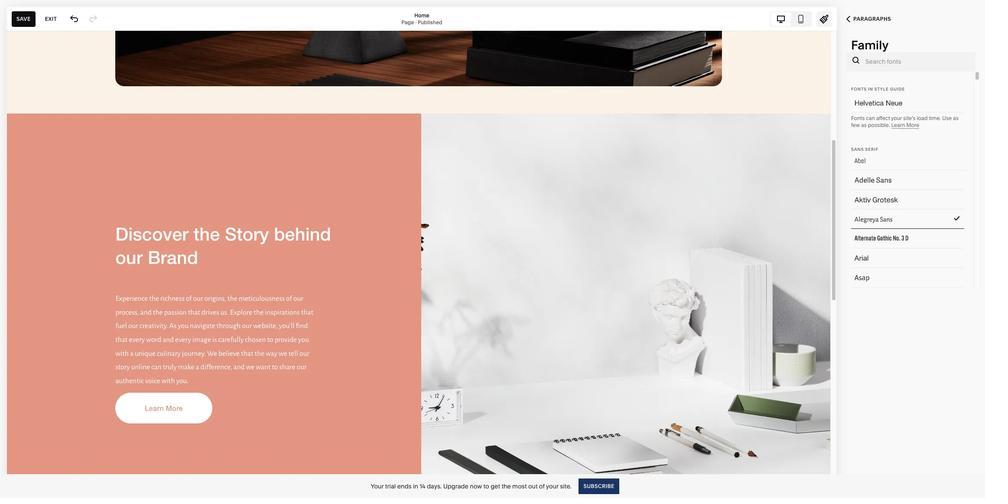 Task type: vqa. For each thing, say whether or not it's contained in the screenshot.
your to the right
yes



Task type: locate. For each thing, give the bounding box(es) containing it.
in left the 14
[[413, 482, 418, 490]]

your right of
[[546, 482, 559, 490]]

1 horizontal spatial your
[[892, 115, 902, 121]]

can
[[866, 115, 875, 121]]

of
[[539, 482, 545, 490]]

exit
[[45, 15, 57, 22]]

your up learn
[[892, 115, 902, 121]]

guide
[[890, 87, 905, 91]]

fonts up few
[[852, 115, 865, 121]]

use
[[943, 115, 952, 121]]

row group
[[842, 72, 974, 498]]

your trial ends in 14 days. upgrade now to get the most out of your site.
[[371, 482, 572, 490]]

0 vertical spatial in
[[869, 87, 874, 91]]

save button
[[12, 11, 35, 27]]

as right few
[[862, 122, 867, 128]]

fonts inside the fonts can affect your site's load time. use as few as possible.
[[852, 115, 865, 121]]

fonts for fonts in style guide
[[852, 87, 867, 91]]

subscribe button
[[579, 478, 619, 494]]

most
[[513, 482, 527, 490]]

1 fonts from the top
[[852, 87, 867, 91]]

asap image
[[845, 271, 959, 286]]

your
[[892, 115, 902, 121], [546, 482, 559, 490]]

as right use
[[954, 115, 959, 121]]

as
[[954, 115, 959, 121], [862, 122, 867, 128]]

get
[[491, 482, 500, 490]]

trial
[[385, 482, 396, 490]]

1 horizontal spatial in
[[869, 87, 874, 91]]

to
[[484, 482, 489, 490]]

serif
[[866, 147, 879, 152]]

affect
[[877, 115, 890, 121]]

0 horizontal spatial as
[[862, 122, 867, 128]]

more
[[907, 122, 920, 128]]

your inside the fonts can affect your site's load time. use as few as possible.
[[892, 115, 902, 121]]

0 vertical spatial fonts
[[852, 87, 867, 91]]

upgrade
[[443, 482, 469, 490]]

0 vertical spatial as
[[954, 115, 959, 121]]

your
[[371, 482, 384, 490]]

days.
[[427, 482, 442, 490]]

fonts
[[852, 87, 867, 91], [852, 115, 865, 121]]

1 vertical spatial fonts
[[852, 115, 865, 121]]

aktiv grotesk image
[[845, 193, 959, 208]]

·
[[415, 19, 417, 25]]

arial image
[[845, 251, 959, 267]]

1 vertical spatial your
[[546, 482, 559, 490]]

1 horizontal spatial as
[[954, 115, 959, 121]]

row group containing fonts can affect your site's load time. use as few as possible.
[[842, 72, 974, 498]]

in left style
[[869, 87, 874, 91]]

1 vertical spatial in
[[413, 482, 418, 490]]

fonts left style
[[852, 87, 867, 91]]

helvetica neue image
[[845, 95, 959, 111]]

0 horizontal spatial your
[[546, 482, 559, 490]]

0 horizontal spatial in
[[413, 482, 418, 490]]

page
[[402, 19, 414, 25]]

site.
[[560, 482, 572, 490]]

2 fonts from the top
[[852, 115, 865, 121]]

1 vertical spatial as
[[862, 122, 867, 128]]

tab list
[[771, 12, 811, 26]]

0 vertical spatial your
[[892, 115, 902, 121]]

time.
[[929, 115, 942, 121]]

in
[[869, 87, 874, 91], [413, 482, 418, 490]]



Task type: describe. For each thing, give the bounding box(es) containing it.
style
[[875, 87, 889, 91]]

the
[[502, 482, 511, 490]]

load
[[917, 115, 928, 121]]

published
[[418, 19, 443, 25]]

home page · published
[[402, 12, 443, 25]]

family
[[852, 38, 889, 52]]

alegreya sans image
[[845, 212, 959, 228]]

Search fonts text field
[[866, 52, 971, 71]]

ends
[[397, 482, 412, 490]]

alternate gothic no. 3 d image
[[845, 232, 959, 247]]

fonts for fonts can affect your site's load time. use as few as possible.
[[852, 115, 865, 121]]

sans
[[852, 147, 864, 152]]

paragraphs button
[[837, 10, 901, 29]]

out
[[529, 482, 538, 490]]

learn more link
[[892, 122, 920, 129]]

save
[[16, 15, 31, 22]]

abel image
[[845, 153, 959, 169]]

fonts in style guide
[[852, 87, 905, 91]]

site's
[[904, 115, 916, 121]]

subscribe
[[584, 483, 615, 489]]

paragraphs
[[854, 16, 892, 22]]

home
[[415, 12, 430, 18]]

adelle sans image
[[845, 173, 959, 189]]

learn
[[892, 122, 906, 128]]

14
[[420, 482, 426, 490]]

few
[[852, 122, 860, 128]]

fonts can affect your site's load time. use as few as possible.
[[852, 115, 959, 128]]

learn more
[[892, 122, 920, 128]]

now
[[470, 482, 482, 490]]

in inside row group
[[869, 87, 874, 91]]

sans serif
[[852, 147, 879, 152]]

exit button
[[40, 11, 62, 27]]

possible.
[[868, 122, 891, 128]]



